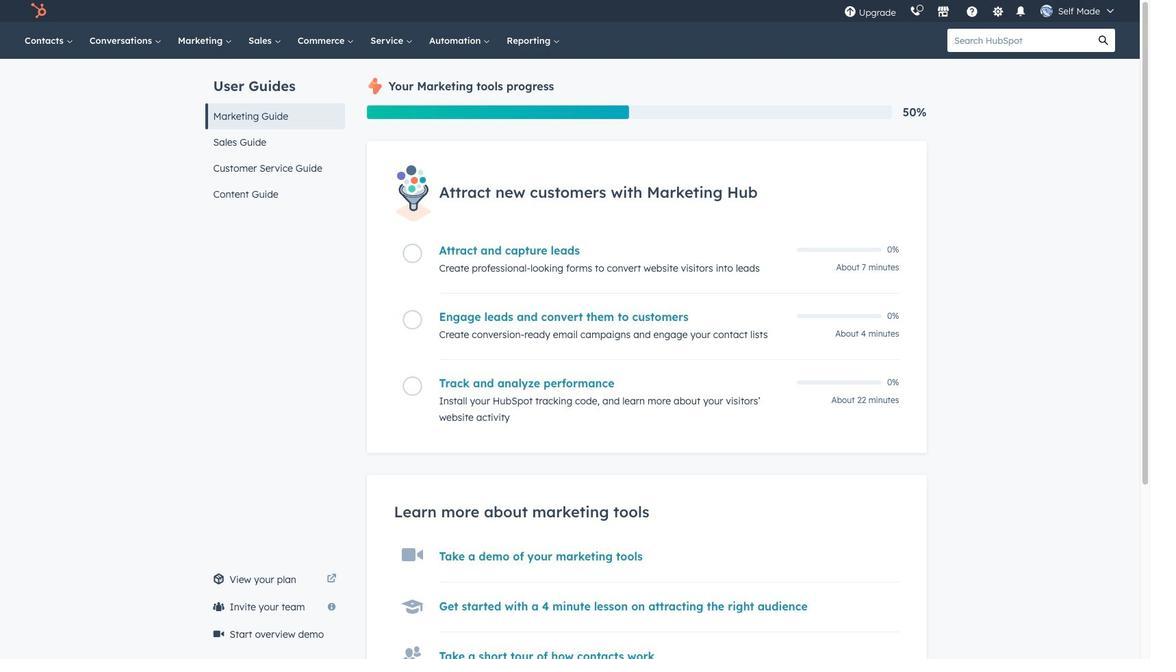 Task type: describe. For each thing, give the bounding box(es) containing it.
user guides element
[[205, 59, 345, 207]]

2 link opens in a new window image from the top
[[327, 575, 337, 585]]

marketplaces image
[[937, 6, 950, 18]]



Task type: vqa. For each thing, say whether or not it's contained in the screenshot.
menu
yes



Task type: locate. For each thing, give the bounding box(es) containing it.
1 link opens in a new window image from the top
[[327, 572, 337, 588]]

link opens in a new window image
[[327, 572, 337, 588], [327, 575, 337, 585]]

ruby anderson image
[[1041, 5, 1053, 17]]

Search HubSpot search field
[[948, 29, 1092, 52]]

menu
[[837, 0, 1124, 22]]

progress bar
[[367, 105, 629, 119]]



